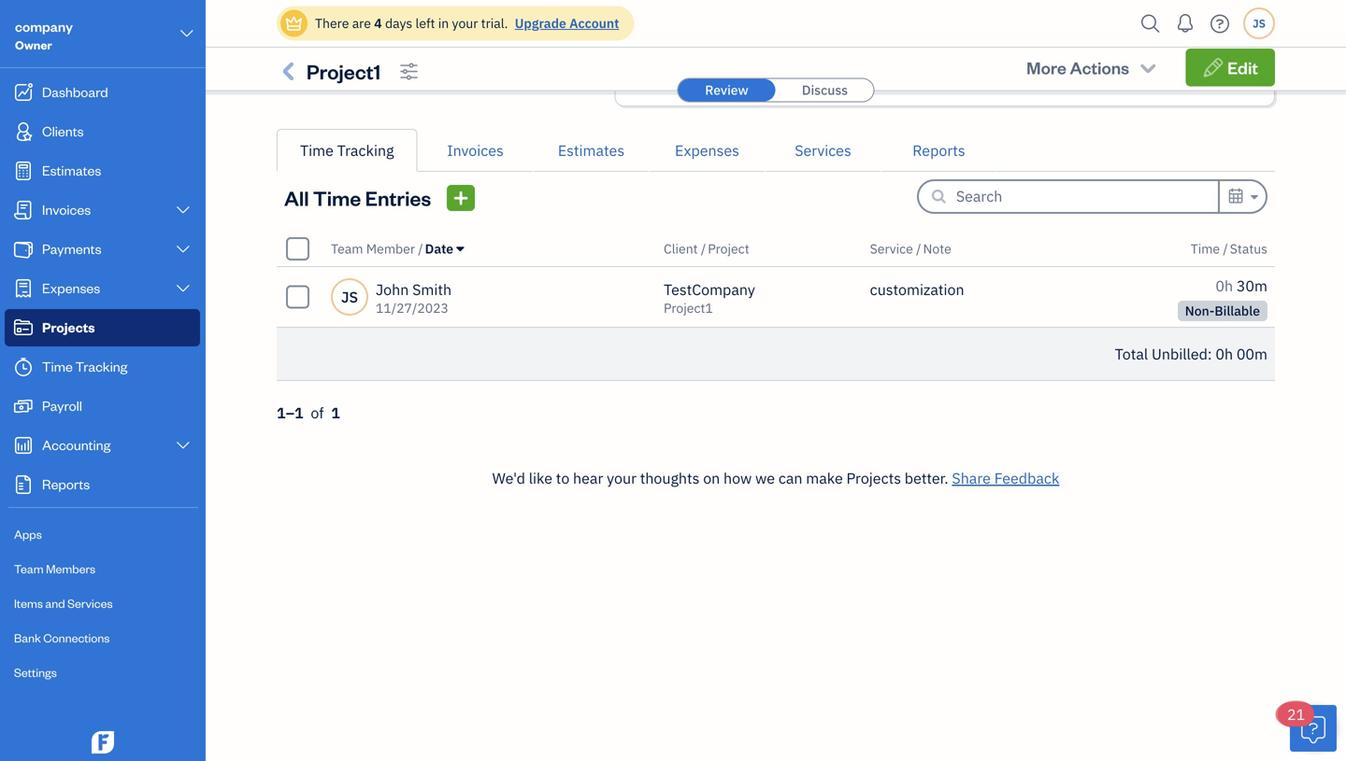 Task type: describe. For each thing, give the bounding box(es) containing it.
Search text field
[[956, 181, 1218, 211]]

hear
[[573, 469, 603, 488]]

js button
[[1243, 7, 1275, 39]]

apps link
[[5, 519, 200, 552]]

payments
[[42, 240, 101, 258]]

members
[[46, 561, 95, 577]]

1–1
[[277, 403, 303, 423]]

1 horizontal spatial expenses
[[675, 141, 739, 160]]

projects link
[[5, 309, 200, 347]]

caretdown image
[[1248, 186, 1258, 208]]

1 horizontal spatial time tracking link
[[277, 129, 417, 172]]

0 horizontal spatial days
[[385, 14, 413, 32]]

0h 30m non-billable
[[1185, 276, 1268, 320]]

to
[[556, 469, 570, 488]]

bank connections link
[[5, 623, 200, 655]]

timetracking image
[[696, 27, 715, 50]]

clients link
[[5, 113, 200, 151]]

time inside main element
[[42, 358, 73, 375]]

$0 unbilled expenses
[[967, 50, 1073, 88]]

time tracking inside main element
[[42, 358, 127, 375]]

0h for 0h 30m non-billable
[[1216, 276, 1233, 296]]

we'd
[[492, 469, 525, 488]]

settings link
[[5, 657, 200, 690]]

1 horizontal spatial calendar image
[[1227, 185, 1245, 208]]

0h for 0h 00m unbilled time
[[844, 51, 861, 71]]

can
[[779, 469, 803, 488]]

review link
[[678, 79, 776, 101]]

status link
[[1230, 240, 1268, 258]]

there are 4 days left in your trial. upgrade account
[[315, 14, 619, 32]]

1 horizontal spatial 00m
[[1237, 345, 1268, 364]]

13
[[1158, 51, 1176, 71]]

project link
[[708, 240, 749, 258]]

time / status
[[1191, 240, 1268, 258]]

1 horizontal spatial projects
[[847, 469, 901, 488]]

items
[[14, 596, 43, 611]]

non-
[[1185, 302, 1215, 320]]

billable
[[1215, 302, 1260, 320]]

0 vertical spatial chevron large down image
[[178, 22, 195, 45]]

1 horizontal spatial your
[[607, 469, 637, 488]]

0 vertical spatial project1
[[307, 58, 381, 84]]

report image
[[12, 476, 35, 495]]

notifications image
[[1170, 5, 1200, 42]]

services inside main element
[[67, 596, 113, 611]]

services link
[[765, 129, 881, 172]]

actions
[[1070, 57, 1129, 79]]

1 horizontal spatial reports link
[[881, 129, 997, 172]]

clients
[[42, 122, 84, 140]]

client image
[[12, 122, 35, 141]]

1 vertical spatial invoices link
[[5, 192, 200, 229]]

project
[[708, 240, 749, 258]]

testcompany
[[664, 280, 755, 300]]

resource center badge image
[[1290, 706, 1337, 753]]

$0
[[1010, 50, 1030, 72]]

edit link
[[1186, 49, 1275, 86]]

service
[[870, 240, 913, 258]]

on
[[703, 469, 720, 488]]

0 vertical spatial estimates
[[558, 141, 625, 160]]

status
[[1230, 240, 1268, 258]]

we'd like to hear your thoughts on how we can make projects better. share feedback
[[492, 469, 1060, 488]]

0h 30m remaining in budget
[[647, 50, 764, 88]]

dashboard link
[[5, 74, 200, 111]]

estimates link for services link
[[533, 129, 649, 172]]

owner
[[15, 37, 52, 52]]

money image
[[12, 397, 35, 416]]

estimates inside main element
[[42, 161, 101, 179]]

0 vertical spatial calendar image
[[1176, 27, 1193, 50]]

0h right :
[[1216, 345, 1233, 364]]

team member /
[[331, 240, 423, 258]]

trial.
[[481, 14, 508, 32]]

time entry menu image
[[452, 187, 470, 209]]

more actions
[[1027, 57, 1129, 79]]

date
[[425, 240, 454, 258]]

feedback
[[994, 469, 1060, 488]]

dashboard
[[42, 83, 108, 101]]

1 vertical spatial reports link
[[5, 467, 200, 504]]

service link
[[870, 240, 916, 258]]

time right all
[[313, 185, 361, 211]]

we
[[755, 469, 775, 488]]

time left status
[[1191, 240, 1220, 258]]

smith
[[412, 280, 452, 300]]

1 horizontal spatial invoices
[[447, 141, 504, 160]]

go to help image
[[1205, 10, 1235, 38]]

chart image
[[12, 437, 35, 455]]

better.
[[905, 469, 949, 488]]

project1 inside testcompany project1
[[664, 300, 713, 317]]

dashboard image
[[12, 83, 35, 102]]

service / note
[[870, 240, 952, 258]]

how
[[724, 469, 752, 488]]

date link
[[425, 240, 464, 258]]

upgrade account link
[[511, 14, 619, 32]]

more actions button
[[1010, 49, 1175, 86]]

search image
[[1136, 10, 1166, 38]]

all time entries
[[284, 185, 431, 211]]

freshbooks image
[[88, 732, 118, 754]]

team for team member /
[[331, 240, 363, 258]]

expenses
[[1017, 71, 1073, 88]]

client / project
[[664, 240, 749, 258]]

main element
[[0, 0, 252, 762]]



Task type: vqa. For each thing, say whether or not it's contained in the screenshot.
Owner
yes



Task type: locate. For each thing, give the bounding box(es) containing it.
your left trial.
[[452, 14, 478, 32]]

expenses link down review link
[[649, 129, 765, 172]]

30m inside 0h 30m remaining in budget
[[700, 50, 735, 72]]

your right hear
[[607, 469, 637, 488]]

/ for service
[[916, 240, 921, 258]]

0 horizontal spatial 30m
[[700, 50, 735, 72]]

30m up billable
[[1237, 276, 1268, 296]]

1 / from the left
[[418, 240, 423, 258]]

payroll link
[[5, 388, 200, 425]]

in inside 0h 30m remaining in budget
[[709, 71, 719, 88]]

invoices up time entry menu icon
[[447, 141, 504, 160]]

1 vertical spatial chevron large down image
[[174, 242, 192, 257]]

of
[[311, 403, 324, 423]]

team for team members
[[14, 561, 44, 577]]

accounting link
[[5, 427, 200, 465]]

0 horizontal spatial calendar image
[[1176, 27, 1193, 50]]

time tracking
[[300, 141, 394, 160], [42, 358, 127, 375]]

0 horizontal spatial reports
[[42, 475, 90, 493]]

chevron large down image for invoices
[[174, 203, 192, 218]]

00m down 'invoices' icon
[[865, 51, 896, 71]]

0 horizontal spatial invoices link
[[5, 192, 200, 229]]

21
[[1287, 705, 1305, 725]]

/ left status
[[1223, 240, 1228, 258]]

team members
[[14, 561, 95, 577]]

0 vertical spatial reports
[[913, 141, 965, 160]]

all
[[284, 185, 309, 211]]

payments link
[[5, 231, 200, 268]]

0 vertical spatial chevron large down image
[[174, 203, 192, 218]]

tracking down projects link at top
[[75, 358, 127, 375]]

js inside dropdown button
[[1253, 16, 1266, 31]]

0 horizontal spatial time tracking
[[42, 358, 127, 375]]

chevron large down image
[[178, 22, 195, 45], [174, 281, 192, 296]]

like
[[529, 469, 553, 488]]

edit
[[1228, 57, 1258, 79]]

0h inside 0h 30m remaining in budget
[[676, 50, 696, 72]]

project1 down client
[[664, 300, 713, 317]]

1 vertical spatial estimates
[[42, 161, 101, 179]]

unbilled down expenses image
[[967, 71, 1014, 88]]

21 button
[[1278, 703, 1337, 753]]

1 vertical spatial calendar image
[[1227, 185, 1245, 208]]

0 horizontal spatial invoices
[[42, 201, 91, 218]]

bank connections
[[14, 631, 110, 646]]

expenses
[[675, 141, 739, 160], [42, 279, 100, 297]]

unbilled
[[831, 71, 879, 88], [967, 71, 1014, 88]]

0 horizontal spatial tracking
[[75, 358, 127, 375]]

thoughts
[[640, 469, 700, 488]]

0 horizontal spatial estimates
[[42, 161, 101, 179]]

0 vertical spatial expenses link
[[649, 129, 765, 172]]

time up all
[[300, 141, 334, 160]]

0 horizontal spatial js
[[341, 287, 358, 307]]

team up items
[[14, 561, 44, 577]]

john
[[376, 280, 409, 300]]

accounting
[[42, 436, 111, 454]]

tracking
[[337, 141, 394, 160], [75, 358, 127, 375]]

1 vertical spatial team
[[14, 561, 44, 577]]

estimates link for payments link
[[5, 152, 200, 190]]

0 horizontal spatial expenses link
[[5, 270, 200, 308]]

projects inside main element
[[42, 318, 95, 336]]

connections
[[43, 631, 110, 646]]

0h up billable
[[1216, 276, 1233, 296]]

13 days
[[1158, 51, 1211, 71]]

expenses down review link
[[675, 141, 739, 160]]

1 vertical spatial in
[[709, 71, 719, 88]]

30m for 0h 30m non-billable
[[1237, 276, 1268, 296]]

review
[[705, 81, 749, 99]]

0 vertical spatial time tracking
[[300, 141, 394, 160]]

apps
[[14, 527, 42, 542]]

1 horizontal spatial in
[[709, 71, 719, 88]]

your
[[452, 14, 478, 32], [607, 469, 637, 488]]

chevron large down image inside payments link
[[174, 242, 192, 257]]

time right timer image
[[42, 358, 73, 375]]

1 horizontal spatial time tracking
[[300, 141, 394, 160]]

reports link
[[881, 129, 997, 172], [5, 467, 200, 504]]

1 horizontal spatial services
[[795, 141, 851, 160]]

crown image
[[284, 14, 304, 33]]

0 horizontal spatial your
[[452, 14, 478, 32]]

company
[[15, 17, 73, 35]]

services right and
[[67, 596, 113, 611]]

entries
[[365, 185, 431, 211]]

unbilled inside $0 unbilled expenses
[[967, 71, 1014, 88]]

expenses link inside main element
[[5, 270, 200, 308]]

client
[[664, 240, 698, 258]]

1 vertical spatial days
[[1180, 51, 1211, 71]]

calendar image left caretdown image
[[1227, 185, 1245, 208]]

in left budget
[[709, 71, 719, 88]]

:
[[1208, 345, 1212, 364]]

remaining
[[647, 71, 706, 88]]

project1 down there
[[307, 58, 381, 84]]

0 horizontal spatial unbilled
[[831, 71, 879, 88]]

3 chevron large down image from the top
[[174, 438, 192, 453]]

invoices link up payments link
[[5, 192, 200, 229]]

unbilled
[[1152, 345, 1208, 364]]

chevrondown image
[[1138, 58, 1159, 77]]

00m inside 0h 00m unbilled time
[[865, 51, 896, 71]]

1 vertical spatial reports
[[42, 475, 90, 493]]

expenses down payments
[[42, 279, 100, 297]]

0 vertical spatial tracking
[[337, 141, 394, 160]]

tracking up all time entries
[[337, 141, 394, 160]]

pencil image
[[1203, 58, 1224, 77]]

projects right make at the bottom
[[847, 469, 901, 488]]

0 horizontal spatial time tracking link
[[5, 349, 200, 386]]

team inside main element
[[14, 561, 44, 577]]

1 vertical spatial time tracking
[[42, 358, 127, 375]]

/ left note
[[916, 240, 921, 258]]

in right left
[[438, 14, 449, 32]]

estimate image
[[12, 162, 35, 180]]

30m
[[700, 50, 735, 72], [1237, 276, 1268, 296]]

1 horizontal spatial reports
[[913, 141, 965, 160]]

0 horizontal spatial 00m
[[865, 51, 896, 71]]

invoices up payments
[[42, 201, 91, 218]]

more
[[1027, 57, 1067, 79]]

0 vertical spatial in
[[438, 14, 449, 32]]

30m inside "0h 30m non-billable"
[[1237, 276, 1268, 296]]

total
[[1115, 345, 1148, 364]]

0 vertical spatial services
[[795, 141, 851, 160]]

0 vertical spatial projects
[[42, 318, 95, 336]]

account
[[569, 14, 619, 32]]

1 vertical spatial your
[[607, 469, 637, 488]]

chevron large down image for accounting
[[174, 438, 192, 453]]

time tracking down projects link at top
[[42, 358, 127, 375]]

calendar image
[[1176, 27, 1193, 50], [1227, 185, 1245, 208]]

1 vertical spatial expenses
[[42, 279, 100, 297]]

0h down 'invoices' icon
[[844, 51, 861, 71]]

days right 13
[[1180, 51, 1211, 71]]

team left member
[[331, 240, 363, 258]]

00m
[[865, 51, 896, 71], [1237, 345, 1268, 364]]

reports link down time
[[881, 129, 997, 172]]

settings
[[14, 665, 57, 681]]

2 unbilled from the left
[[967, 71, 1014, 88]]

john smith 11/27/2023
[[376, 280, 452, 317]]

reports inside main element
[[42, 475, 90, 493]]

there
[[315, 14, 349, 32]]

0 vertical spatial your
[[452, 14, 478, 32]]

1 horizontal spatial days
[[1180, 51, 1211, 71]]

0 vertical spatial invoices link
[[417, 129, 533, 172]]

1 horizontal spatial unbilled
[[967, 71, 1014, 88]]

1 vertical spatial chevron large down image
[[174, 281, 192, 296]]

payroll
[[42, 397, 82, 415]]

0 vertical spatial days
[[385, 14, 413, 32]]

estimates
[[558, 141, 625, 160], [42, 161, 101, 179]]

0 vertical spatial time tracking link
[[277, 129, 417, 172]]

discuss link
[[776, 79, 874, 101]]

0 horizontal spatial team
[[14, 561, 44, 577]]

member
[[366, 240, 415, 258]]

note
[[923, 240, 952, 258]]

1 vertical spatial services
[[67, 596, 113, 611]]

time tracking link
[[277, 129, 417, 172], [5, 349, 200, 386]]

upgrade
[[515, 14, 566, 32]]

0 vertical spatial expenses
[[675, 141, 739, 160]]

1 horizontal spatial js
[[1253, 16, 1266, 31]]

11/27/2023
[[376, 300, 449, 317]]

make
[[806, 469, 843, 488]]

reports link down accounting link
[[5, 467, 200, 504]]

/ right client
[[701, 240, 706, 258]]

invoices link
[[417, 129, 533, 172], [5, 192, 200, 229]]

team
[[331, 240, 363, 258], [14, 561, 44, 577]]

1 unbilled from the left
[[831, 71, 879, 88]]

expenses link up projects link at top
[[5, 270, 200, 308]]

1 horizontal spatial 30m
[[1237, 276, 1268, 296]]

0h up review link
[[676, 50, 696, 72]]

js left john
[[341, 287, 358, 307]]

1–1 of 1
[[277, 403, 340, 423]]

discuss
[[802, 81, 848, 99]]

timer image
[[12, 358, 35, 377]]

unbilled left time
[[831, 71, 879, 88]]

project image
[[12, 319, 35, 338]]

00m right :
[[1237, 345, 1268, 364]]

1
[[331, 403, 340, 423]]

time
[[882, 71, 909, 88]]

are
[[352, 14, 371, 32]]

1 horizontal spatial estimates link
[[533, 129, 649, 172]]

1 vertical spatial invoices
[[42, 201, 91, 218]]

days right 4
[[385, 14, 413, 32]]

/ left date
[[418, 240, 423, 258]]

share feedback button
[[952, 467, 1060, 490]]

expense image
[[12, 280, 35, 298]]

team members link
[[5, 553, 200, 586]]

30m up review
[[700, 50, 735, 72]]

0 horizontal spatial projects
[[42, 318, 95, 336]]

2 / from the left
[[701, 240, 706, 258]]

testcompany project1
[[664, 280, 755, 317]]

project1
[[307, 58, 381, 84], [664, 300, 713, 317]]

1 horizontal spatial estimates
[[558, 141, 625, 160]]

0h inside "0h 30m non-billable"
[[1216, 276, 1233, 296]]

0 vertical spatial 30m
[[700, 50, 735, 72]]

note link
[[923, 240, 952, 258]]

company owner
[[15, 17, 73, 52]]

30m for 0h 30m remaining in budget
[[700, 50, 735, 72]]

0 horizontal spatial estimates link
[[5, 152, 200, 190]]

caretdown image
[[457, 242, 464, 257]]

chevron large down image
[[174, 203, 192, 218], [174, 242, 192, 257], [174, 438, 192, 453]]

projects
[[42, 318, 95, 336], [847, 469, 901, 488]]

1 vertical spatial 00m
[[1237, 345, 1268, 364]]

items and services link
[[5, 588, 200, 621]]

settings for this project image
[[399, 60, 419, 83]]

payment image
[[12, 240, 35, 259]]

js
[[1253, 16, 1266, 31], [341, 287, 358, 307]]

0 horizontal spatial reports link
[[5, 467, 200, 504]]

1 horizontal spatial project1
[[664, 300, 713, 317]]

tracking inside main element
[[75, 358, 127, 375]]

invoices image
[[861, 27, 879, 50]]

2 vertical spatial chevron large down image
[[174, 438, 192, 453]]

1 vertical spatial time tracking link
[[5, 349, 200, 386]]

services down discuss link
[[795, 141, 851, 160]]

bank
[[14, 631, 41, 646]]

4 / from the left
[[1223, 240, 1228, 258]]

chevron large down image for payments
[[174, 242, 192, 257]]

time tracking up all time entries
[[300, 141, 394, 160]]

1 vertical spatial 30m
[[1237, 276, 1268, 296]]

1 horizontal spatial tracking
[[337, 141, 394, 160]]

0 horizontal spatial services
[[67, 596, 113, 611]]

1 vertical spatial projects
[[847, 469, 901, 488]]

expenses image
[[1010, 27, 1029, 50]]

0 vertical spatial invoices
[[447, 141, 504, 160]]

0 vertical spatial 00m
[[865, 51, 896, 71]]

4
[[374, 14, 382, 32]]

budget
[[722, 71, 764, 88]]

1 chevron large down image from the top
[[174, 203, 192, 218]]

total unbilled : 0h 00m
[[1115, 345, 1268, 364]]

estimates link
[[533, 129, 649, 172], [5, 152, 200, 190]]

1 vertical spatial expenses link
[[5, 270, 200, 308]]

0 vertical spatial js
[[1253, 16, 1266, 31]]

invoices link up time entry menu icon
[[417, 129, 533, 172]]

projects image
[[277, 56, 303, 86]]

0h 00m unbilled time
[[831, 51, 909, 88]]

3 / from the left
[[916, 240, 921, 258]]

/ for time
[[1223, 240, 1228, 258]]

1 horizontal spatial invoices link
[[417, 129, 533, 172]]

1 horizontal spatial expenses link
[[649, 129, 765, 172]]

0 horizontal spatial project1
[[307, 58, 381, 84]]

left
[[416, 14, 435, 32]]

1 vertical spatial js
[[341, 287, 358, 307]]

0 horizontal spatial in
[[438, 14, 449, 32]]

js right go to help image
[[1253, 16, 1266, 31]]

time tracking link down projects link at top
[[5, 349, 200, 386]]

/ for client
[[701, 240, 706, 258]]

unbilled inside 0h 00m unbilled time
[[831, 71, 879, 88]]

projects right project icon
[[42, 318, 95, 336]]

1 vertical spatial project1
[[664, 300, 713, 317]]

0h inside 0h 00m unbilled time
[[844, 51, 861, 71]]

time tracking link up all time entries
[[277, 129, 417, 172]]

0 vertical spatial reports link
[[881, 129, 997, 172]]

items and services
[[14, 596, 113, 611]]

days
[[385, 14, 413, 32], [1180, 51, 1211, 71]]

0h for 0h 30m remaining in budget
[[676, 50, 696, 72]]

invoices inside main element
[[42, 201, 91, 218]]

1 vertical spatial tracking
[[75, 358, 127, 375]]

2 chevron large down image from the top
[[174, 242, 192, 257]]

0 horizontal spatial expenses
[[42, 279, 100, 297]]

invoice image
[[12, 201, 35, 220]]

0 vertical spatial team
[[331, 240, 363, 258]]

calendar image up 13 days
[[1176, 27, 1193, 50]]

1 horizontal spatial team
[[331, 240, 363, 258]]

and
[[45, 596, 65, 611]]

expenses inside main element
[[42, 279, 100, 297]]



